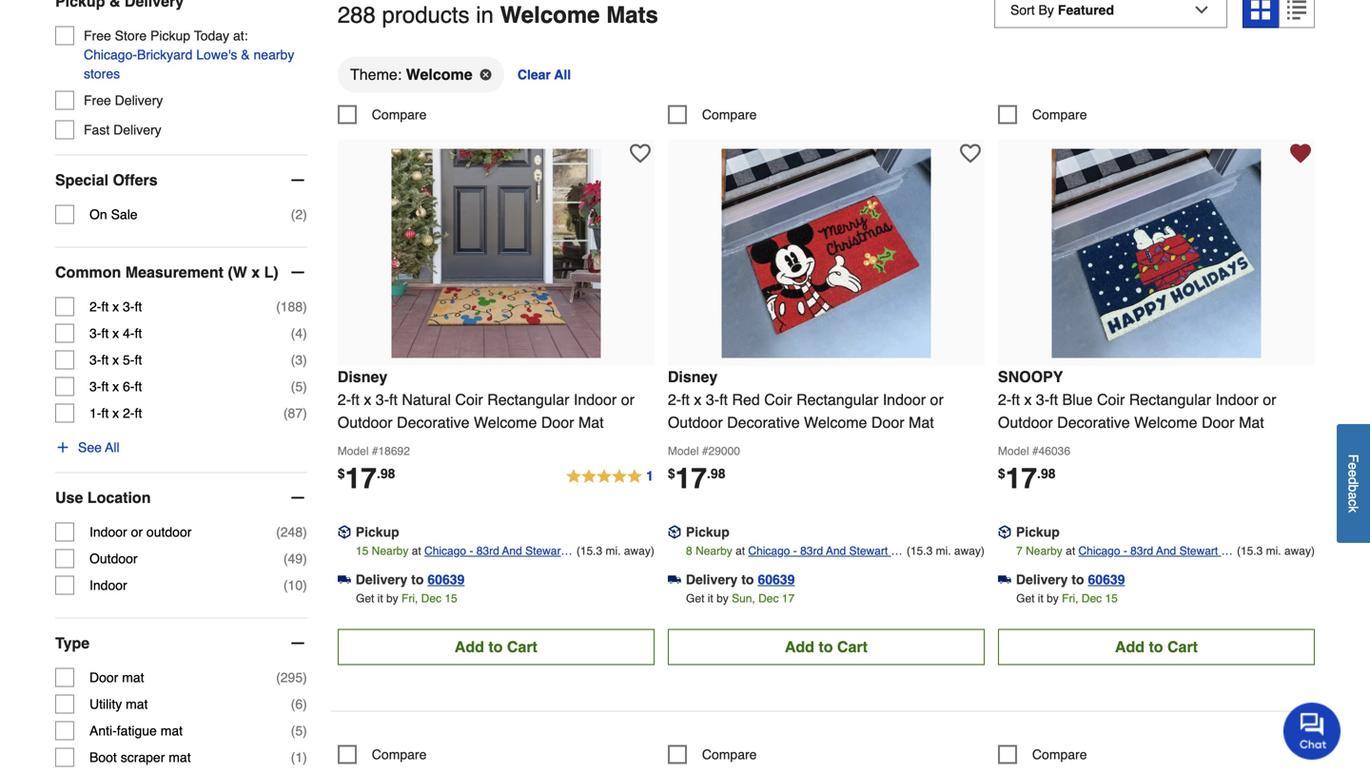 Task type: vqa. For each thing, say whether or not it's contained in the screenshot.
The on the left bottom of the page
no



Task type: describe. For each thing, give the bounding box(es) containing it.
( 188 )
[[276, 299, 307, 315]]

) for door mat
[[303, 671, 307, 686]]

red
[[732, 391, 760, 409]]

) for anti-fatigue mat
[[303, 724, 307, 739]]

( 4 )
[[291, 326, 307, 341]]

pickup up brickyard
[[150, 28, 190, 43]]

snoopy 2-ft x 3-ft blue coir rectangular indoor or outdoor decorative welcome door mat
[[998, 368, 1277, 431]]

) for 3-ft x 6-ft
[[303, 379, 307, 395]]

) for indoor
[[303, 578, 307, 593]]

- for 8 nearby
[[794, 545, 797, 558]]

1 add to cart from the left
[[455, 638, 538, 656]]

d
[[1346, 478, 1361, 485]]

10
[[288, 578, 303, 593]]

( for 3-ft x 4-ft
[[291, 326, 295, 341]]

model # 29000
[[668, 445, 740, 458]]

f e e d b a c k
[[1346, 455, 1361, 513]]

2 add to cart button from the left
[[668, 629, 985, 666]]

mi. for 7
[[1266, 545, 1282, 558]]

cart for second add to cart button from the right
[[837, 638, 868, 656]]

2
[[295, 207, 303, 222]]

( 5 ) for anti-fatigue mat
[[291, 724, 307, 739]]

chat invite button image
[[1284, 702, 1342, 760]]

3-ft x 6-ft
[[89, 379, 142, 395]]

l)
[[264, 264, 279, 281]]

and for 15 nearby at chicago - 83rd and stewart lowe's (15.3 mi. away)
[[502, 545, 522, 558]]

use
[[55, 489, 83, 507]]

1 add to cart button from the left
[[338, 629, 655, 666]]

outdoor down indoor or outdoor
[[89, 552, 138, 567]]

rectangular for blue
[[1129, 391, 1212, 409]]

model for 2-ft x 3-ft red coir rectangular indoor or outdoor decorative welcome door mat
[[668, 445, 699, 458]]

60639 button for 8 nearby
[[758, 570, 795, 589]]

by for 15 nearby at chicago - 83rd and stewart lowe's (15.3 mi. away)
[[386, 592, 398, 606]]

83rd for 7 nearby
[[1131, 545, 1154, 558]]

( 49 )
[[284, 552, 307, 567]]

ft up 4-
[[135, 299, 142, 315]]

chicago - 83rd and stewart lowe's button for 7 nearby
[[1079, 542, 1234, 577]]

measurement
[[125, 264, 224, 281]]

compare for 5014672873 element
[[372, 107, 427, 122]]

all for clear all
[[554, 67, 571, 82]]

1 $ from the left
[[338, 466, 345, 481]]

) for indoor or outdoor
[[303, 525, 307, 540]]

on sale
[[89, 207, 138, 222]]

get it by sun, dec 17
[[686, 592, 795, 606]]

at:
[[233, 28, 248, 43]]

snoopy 2-ft x 3-ft blue coir rectangular indoor or outdoor decorative welcome door mat image
[[1052, 149, 1262, 358]]

offers
[[113, 171, 158, 189]]

it for 7 nearby at chicago - 83rd and stewart lowe's
[[1038, 592, 1044, 606]]

chicago for 7 nearby
[[1079, 545, 1121, 558]]

&
[[241, 47, 250, 62]]

anti-fatigue mat
[[89, 724, 183, 739]]

8
[[686, 545, 693, 558]]

disney 2-ft x 3-ft natural coir rectangular indoor or outdoor decorative welcome door mat
[[338, 368, 635, 431]]

1-ft x 2-ft
[[89, 406, 142, 421]]

ft down snoopy
[[1012, 391, 1020, 409]]

2- up the 3-ft x 4-ft
[[89, 299, 101, 315]]

f
[[1346, 455, 1361, 463]]

x left "5-"
[[112, 353, 119, 368]]

lowe's for 15 nearby at chicago - 83rd and stewart lowe's (15.3 mi. away)
[[425, 564, 460, 577]]

- for 15 nearby
[[470, 545, 473, 558]]

mat up fatigue at the bottom
[[126, 697, 148, 712]]

decorative for red
[[727, 414, 800, 431]]

use location button
[[55, 474, 307, 523]]

2 actual price $17.98 element from the left
[[668, 462, 726, 495]]

see all
[[78, 440, 120, 455]]

( 2 )
[[291, 207, 307, 222]]

get for 7 nearby at chicago - 83rd and stewart lowe's
[[1017, 592, 1035, 606]]

3 add to cart button from the left
[[998, 629, 1315, 666]]

add for second add to cart button from the right
[[785, 638, 815, 656]]

3 $ from the left
[[998, 466, 1006, 481]]

60639 button for 7 nearby
[[1088, 570, 1125, 589]]

3- left "5-"
[[89, 353, 101, 368]]

pickup image
[[998, 526, 1012, 539]]

rectangular for natural
[[487, 391, 570, 409]]

5014672877 element
[[668, 105, 757, 124]]

c
[[1346, 500, 1361, 506]]

scraper
[[121, 751, 165, 766]]

anti-
[[89, 724, 117, 739]]

3 actual price $17.98 element from the left
[[998, 462, 1056, 495]]

3- inside 'disney 2-ft x 3-ft red coir rectangular indoor or outdoor decorative welcome door mat'
[[706, 391, 720, 409]]

x left 6-
[[112, 379, 119, 395]]

truck filled image for 15 nearby at chicago - 83rd and stewart lowe's (15.3 mi. away)
[[338, 573, 351, 587]]

60639 for 7 nearby
[[1088, 572, 1125, 588]]

products
[[382, 2, 470, 28]]

get for 15 nearby at chicago - 83rd and stewart lowe's (15.3 mi. away)
[[356, 592, 374, 606]]

clear
[[518, 67, 551, 82]]

disney 2-ft x 3-ft red coir rectangular indoor or outdoor decorative welcome door mat image
[[722, 149, 931, 358]]

special offers
[[55, 171, 158, 189]]

free delivery
[[84, 93, 163, 108]]

x right the 1-
[[112, 406, 119, 421]]

295
[[281, 671, 303, 686]]

ft left 6-
[[101, 379, 109, 395]]

minus image for type
[[288, 634, 307, 653]]

theme: welcome
[[350, 66, 473, 83]]

lowe's for 7 nearby at chicago - 83rd and stewart lowe's
[[1079, 564, 1114, 577]]

( for 1-ft x 2-ft
[[284, 406, 288, 421]]

chicago-brickyard lowe's & nearby stores
[[84, 47, 294, 81]]

stores
[[84, 66, 120, 81]]

5014672867 element
[[998, 105, 1087, 124]]

) for 1-ft x 2-ft
[[303, 406, 307, 421]]

chicago-brickyard lowe's & nearby stores button
[[84, 45, 307, 83]]

compare for 5014144943 element
[[372, 747, 427, 763]]

.98 for 1st actual price $17.98 element
[[377, 466, 395, 481]]

delivery down free delivery
[[113, 122, 162, 138]]

# for snoopy 2-ft x 3-ft blue coir rectangular indoor or outdoor decorative welcome door mat
[[1033, 445, 1039, 458]]

x inside 'disney 2-ft x 3-ft red coir rectangular indoor or outdoor decorative welcome door mat'
[[694, 391, 702, 409]]

( 10 )
[[284, 578, 307, 593]]

at for 7 nearby
[[1066, 545, 1076, 558]]

( for outdoor
[[284, 552, 288, 567]]

(15.3 inside 15 nearby at chicago - 83rd and stewart lowe's (15.3 mi. away)
[[577, 545, 603, 558]]

door for 2-ft x 3-ft natural coir rectangular indoor or outdoor decorative welcome door mat
[[541, 414, 574, 431]]

5 for anti-fatigue mat
[[295, 724, 303, 739]]

1 inside the "5 stars" image
[[646, 469, 654, 484]]

( for boot scraper mat
[[291, 751, 295, 766]]

2 add to cart from the left
[[785, 638, 868, 656]]

5014144935 element
[[668, 746, 757, 765]]

( for anti-fatigue mat
[[291, 724, 295, 739]]

17 down model # 18692
[[345, 462, 377, 495]]

) for outdoor
[[303, 552, 307, 567]]

or for 2-ft x 3-ft blue coir rectangular indoor or outdoor decorative welcome door mat
[[1263, 391, 1277, 409]]

disney for disney 2-ft x 3-ft red coir rectangular indoor or outdoor decorative welcome door mat
[[668, 368, 718, 386]]

2-ft x 3-ft
[[89, 299, 142, 315]]

free for free store pickup today at:
[[84, 28, 111, 43]]

natural
[[402, 391, 451, 409]]

type button
[[55, 619, 307, 669]]

( for indoor
[[284, 578, 288, 593]]

( 295 )
[[276, 671, 307, 686]]

store
[[115, 28, 147, 43]]

outdoor for disney 2-ft x 3-ft natural coir rectangular indoor or outdoor decorative welcome door mat
[[338, 414, 393, 431]]

add for 3rd add to cart button from right
[[455, 638, 484, 656]]

( 1 )
[[291, 751, 307, 766]]

29000
[[709, 445, 740, 458]]

mats
[[606, 2, 658, 28]]

f e e d b a c k button
[[1337, 424, 1371, 543]]

17 down model # 46036
[[1006, 462, 1037, 495]]

ft up "5-"
[[135, 326, 142, 341]]

8 nearby at chicago - 83rd and stewart lowe's
[[686, 545, 891, 577]]

utility mat
[[89, 697, 148, 712]]

location
[[87, 489, 151, 507]]

utility
[[89, 697, 122, 712]]

lowe's for 8 nearby at chicago - 83rd and stewart lowe's
[[748, 564, 784, 577]]

46036
[[1039, 445, 1071, 458]]

clear all
[[518, 67, 571, 82]]

ft down 6-
[[135, 406, 142, 421]]

special
[[55, 171, 109, 189]]

disney 2-ft x 3-ft natural coir rectangular indoor or outdoor decorative welcome door mat image
[[391, 149, 601, 358]]

coir for blue
[[1097, 391, 1125, 409]]

disney 2-ft x 3-ft red coir rectangular indoor or outdoor decorative welcome door mat
[[668, 368, 944, 431]]

by for 7 nearby at chicago - 83rd and stewart lowe's
[[1047, 592, 1059, 606]]

door for 2-ft x 3-ft red coir rectangular indoor or outdoor decorative welcome door mat
[[872, 414, 905, 431]]

( for 2-ft x 3-ft
[[276, 299, 281, 315]]

at for 15 nearby
[[412, 545, 421, 558]]

x left 4-
[[112, 326, 119, 341]]

on
[[89, 207, 107, 222]]

compare for 5014672867 element
[[1033, 107, 1087, 122]]

list box containing theme:
[[338, 56, 1315, 105]]

mi. inside 15 nearby at chicago - 83rd and stewart lowe's (15.3 mi. away)
[[606, 545, 621, 558]]

( 6 )
[[291, 697, 307, 712]]

model for 2-ft x 3-ft blue coir rectangular indoor or outdoor decorative welcome door mat
[[998, 445, 1029, 458]]

model # 46036
[[998, 445, 1071, 458]]

common measurement (w x l) button
[[55, 248, 307, 297]]

5014144943 element
[[338, 746, 427, 765]]

sun,
[[732, 592, 755, 606]]

outdoor for disney 2-ft x 3-ft red coir rectangular indoor or outdoor decorative welcome door mat
[[668, 414, 723, 431]]

blue
[[1063, 391, 1093, 409]]

( for on sale
[[291, 207, 295, 222]]

( 248 )
[[276, 525, 307, 540]]

fast
[[84, 122, 110, 138]]

special offers button
[[55, 156, 307, 205]]

5-
[[123, 353, 135, 368]]

$ 17 .98 for 1st actual price $17.98 element from the right
[[998, 462, 1056, 495]]

6-
[[123, 379, 135, 395]]

x inside snoopy 2-ft x 3-ft blue coir rectangular indoor or outdoor decorative welcome door mat
[[1025, 391, 1032, 409]]

boot scraper mat
[[89, 751, 191, 766]]

k
[[1346, 506, 1361, 513]]

theme:
[[350, 66, 402, 83]]

4-
[[123, 326, 135, 341]]

3 add to cart from the left
[[1115, 638, 1198, 656]]

288 products in welcome mats
[[338, 2, 658, 28]]

snoopy
[[998, 368, 1063, 386]]

close circle filled image
[[480, 69, 492, 80]]

common measurement (w x l)
[[55, 264, 279, 281]]

1 e from the top
[[1346, 463, 1361, 470]]

2- for snoopy 2-ft x 3-ft blue coir rectangular indoor or outdoor decorative welcome door mat
[[998, 391, 1012, 409]]

( for door mat
[[276, 671, 281, 686]]

(15.3 for 7 nearby at chicago - 83rd and stewart lowe's
[[1237, 545, 1263, 558]]

list view image
[[1288, 1, 1307, 20]]

) for 3-ft x 4-ft
[[303, 326, 307, 341]]

free store pickup today at:
[[84, 28, 248, 43]]

4
[[295, 326, 303, 341]]

pickup image for 15 nearby
[[338, 526, 351, 539]]

door for 2-ft x 3-ft blue coir rectangular indoor or outdoor decorative welcome door mat
[[1202, 414, 1235, 431]]



Task type: locate. For each thing, give the bounding box(es) containing it.
1 horizontal spatial delivery to 60639
[[686, 572, 795, 588]]

delivery for 15 nearby at chicago - 83rd and stewart lowe's (15.3 mi. away)
[[356, 572, 408, 588]]

3 away) from the left
[[1285, 545, 1315, 558]]

decorative down blue
[[1058, 414, 1130, 431]]

0 horizontal spatial -
[[470, 545, 473, 558]]

compare inside 5001786405 element
[[1033, 747, 1087, 763]]

nearby for 8 nearby
[[696, 545, 733, 558]]

2 at from the left
[[736, 545, 745, 558]]

1 horizontal spatial add
[[785, 638, 815, 656]]

3 - from the left
[[1124, 545, 1128, 558]]

3 add from the left
[[1115, 638, 1145, 656]]

3 # from the left
[[1033, 445, 1039, 458]]

compare inside 5014672873 element
[[372, 107, 427, 122]]

(15.3 mi. away) for 7 nearby at chicago - 83rd and stewart lowe's
[[1234, 545, 1315, 558]]

0 horizontal spatial add to cart
[[455, 638, 538, 656]]

rectangular inside snoopy 2-ft x 3-ft blue coir rectangular indoor or outdoor decorative welcome door mat
[[1129, 391, 1212, 409]]

83rd for 8 nearby
[[801, 545, 823, 558]]

minus image inside common measurement (w x l) button
[[288, 263, 307, 282]]

2 stewart from the left
[[849, 545, 888, 558]]

outdoor
[[338, 414, 393, 431], [668, 414, 723, 431], [998, 414, 1053, 431], [89, 552, 138, 567]]

chicago
[[425, 545, 466, 558], [748, 545, 790, 558], [1079, 545, 1121, 558]]

nearby
[[372, 545, 409, 558], [696, 545, 733, 558], [1026, 545, 1063, 558]]

0 vertical spatial 1
[[646, 469, 654, 484]]

12 ) from the top
[[303, 724, 307, 739]]

) up 188 on the left of page
[[303, 207, 307, 222]]

fri, for 15 nearby
[[402, 592, 418, 606]]

truck filled image for 7 nearby at chicago - 83rd and stewart lowe's
[[998, 573, 1012, 587]]

15 down 15 nearby at chicago - 83rd and stewart lowe's (15.3 mi. away)
[[445, 592, 458, 606]]

6
[[295, 697, 303, 712]]

) for utility mat
[[303, 697, 307, 712]]

0 horizontal spatial $
[[338, 466, 345, 481]]

door inside disney 2-ft x 3-ft natural coir rectangular indoor or outdoor decorative welcome door mat
[[541, 414, 574, 431]]

0 horizontal spatial (15.3
[[577, 545, 603, 558]]

1 free from the top
[[84, 28, 111, 43]]

2 5 from the top
[[295, 724, 303, 739]]

decorative inside snoopy 2-ft x 3-ft blue coir rectangular indoor or outdoor decorative welcome door mat
[[1058, 414, 1130, 431]]

(15.3
[[577, 545, 603, 558], [907, 545, 933, 558], [1237, 545, 1263, 558]]

chicago-
[[84, 47, 137, 62]]

3 mi. from the left
[[1266, 545, 1282, 558]]

7 nearby at chicago - 83rd and stewart lowe's
[[1017, 545, 1222, 577]]

free up chicago-
[[84, 28, 111, 43]]

2 horizontal spatial mat
[[1239, 414, 1265, 431]]

mi. for 8
[[936, 545, 951, 558]]

ft left natural
[[389, 391, 398, 409]]

compare inside 5014144935 element
[[702, 747, 757, 763]]

1 vertical spatial ( 5 )
[[291, 724, 307, 739]]

1 vertical spatial 5
[[295, 724, 303, 739]]

49
[[288, 552, 303, 567]]

stewart
[[525, 545, 564, 558], [849, 545, 888, 558], [1180, 545, 1218, 558]]

chicago - 83rd and stewart lowe's button for 8 nearby
[[748, 542, 904, 577]]

1 horizontal spatial pickup image
[[668, 526, 681, 539]]

(15.3 mi. away)
[[904, 545, 985, 558], [1234, 545, 1315, 558]]

fri,
[[402, 592, 418, 606], [1062, 592, 1079, 606]]

minus image for use location
[[288, 489, 307, 508]]

ft down 3-ft x 6-ft
[[101, 406, 109, 421]]

2 horizontal spatial rectangular
[[1129, 391, 1212, 409]]

1 horizontal spatial disney
[[668, 368, 718, 386]]

0 vertical spatial free
[[84, 28, 111, 43]]

2 away) from the left
[[955, 545, 985, 558]]

pickup up 8
[[686, 525, 730, 540]]

2 ) from the top
[[303, 299, 307, 315]]

coir inside snoopy 2-ft x 3-ft blue coir rectangular indoor or outdoor decorative welcome door mat
[[1097, 391, 1125, 409]]

0 horizontal spatial disney
[[338, 368, 388, 386]]

decorative for blue
[[1058, 414, 1130, 431]]

(15.3 for 8 nearby at chicago - 83rd and stewart lowe's
[[907, 545, 933, 558]]

clear all button
[[516, 56, 573, 94]]

by
[[386, 592, 398, 606], [717, 592, 729, 606], [1047, 592, 1059, 606]]

indoor or outdoor
[[89, 525, 192, 540]]

.98 down the 18692
[[377, 466, 395, 481]]

3 cart from the left
[[1168, 638, 1198, 656]]

3
[[295, 353, 303, 368]]

15 nearby at chicago - 83rd and stewart lowe's (15.3 mi. away)
[[356, 545, 655, 577]]

1 cart from the left
[[507, 638, 538, 656]]

boot
[[89, 751, 117, 766]]

1 decorative from the left
[[397, 414, 470, 431]]

3- down snoopy
[[1036, 391, 1050, 409]]

it for 8 nearby at chicago - 83rd and stewart lowe's
[[708, 592, 714, 606]]

0 horizontal spatial $ 17 .98
[[338, 462, 395, 495]]

add to cart down 8 nearby at chicago - 83rd and stewart lowe's
[[785, 638, 868, 656]]

3-
[[123, 299, 135, 315], [89, 326, 101, 341], [89, 353, 101, 368], [89, 379, 101, 395], [376, 391, 389, 409], [706, 391, 720, 409], [1036, 391, 1050, 409]]

2- for disney 2-ft x 3-ft natural coir rectangular indoor or outdoor decorative welcome door mat
[[338, 391, 351, 409]]

2 horizontal spatial chicago
[[1079, 545, 1121, 558]]

- inside 15 nearby at chicago - 83rd and stewart lowe's (15.3 mi. away)
[[470, 545, 473, 558]]

it right ( 10 )
[[378, 592, 383, 606]]

3 it from the left
[[1038, 592, 1044, 606]]

0 horizontal spatial 83rd
[[477, 545, 499, 558]]

0 horizontal spatial decorative
[[397, 414, 470, 431]]

2 horizontal spatial cart
[[1168, 638, 1198, 656]]

1 horizontal spatial -
[[794, 545, 797, 558]]

1 button
[[565, 466, 655, 489]]

- inside 7 nearby at chicago - 83rd and stewart lowe's
[[1124, 545, 1128, 558]]

(w
[[228, 264, 247, 281]]

pickup image up truck filled image
[[668, 526, 681, 539]]

lowe's inside 15 nearby at chicago - 83rd and stewart lowe's (15.3 mi. away)
[[425, 564, 460, 577]]

minus image
[[288, 171, 307, 190], [288, 263, 307, 282]]

get it by fri, dec 15 for 15 nearby
[[356, 592, 458, 606]]

indoor for 2-ft x 3-ft red coir rectangular indoor or outdoor decorative welcome door mat
[[883, 391, 926, 409]]

fast delivery
[[84, 122, 162, 138]]

1 horizontal spatial model
[[668, 445, 699, 458]]

( for 3-ft x 5-ft
[[291, 353, 295, 368]]

mat right fatigue at the bottom
[[161, 724, 183, 739]]

coir for red
[[764, 391, 792, 409]]

2 get from the left
[[686, 592, 705, 606]]

2 horizontal spatial 83rd
[[1131, 545, 1154, 558]]

0 horizontal spatial stewart
[[525, 545, 564, 558]]

4 ) from the top
[[303, 353, 307, 368]]

83rd inside 8 nearby at chicago - 83rd and stewart lowe's
[[801, 545, 823, 558]]

2 horizontal spatial 60639 button
[[1088, 570, 1125, 589]]

17 down 8 nearby at chicago - 83rd and stewart lowe's
[[782, 592, 795, 606]]

0 horizontal spatial mat
[[579, 414, 604, 431]]

)
[[303, 207, 307, 222], [303, 299, 307, 315], [303, 326, 307, 341], [303, 353, 307, 368], [303, 379, 307, 395], [303, 406, 307, 421], [303, 525, 307, 540], [303, 552, 307, 567], [303, 578, 307, 593], [303, 671, 307, 686], [303, 697, 307, 712], [303, 724, 307, 739], [303, 751, 307, 766]]

.98 for 2nd actual price $17.98 element
[[707, 466, 726, 481]]

2 coir from the left
[[764, 391, 792, 409]]

add for 1st add to cart button from the right
[[1115, 638, 1145, 656]]

truck filled image
[[338, 573, 351, 587], [998, 573, 1012, 587]]

) down ( 295 )
[[303, 697, 307, 712]]

83rd inside 7 nearby at chicago - 83rd and stewart lowe's
[[1131, 545, 1154, 558]]

0 horizontal spatial truck filled image
[[338, 573, 351, 587]]

grid view image
[[1252, 1, 1271, 20]]

15 inside 15 nearby at chicago - 83rd and stewart lowe's (15.3 mi. away)
[[356, 545, 369, 558]]

3 model from the left
[[998, 445, 1029, 458]]

2 free from the top
[[84, 93, 111, 108]]

delivery to 60639 for 8 nearby
[[686, 572, 795, 588]]

delivery for 7 nearby at chicago - 83rd and stewart lowe's
[[1016, 572, 1068, 588]]

83rd for 15 nearby
[[477, 545, 499, 558]]

outdoor up model # 46036
[[998, 414, 1053, 431]]

compare for 5014144935 element
[[702, 747, 757, 763]]

minus image inside use location button
[[288, 489, 307, 508]]

and inside 8 nearby at chicago - 83rd and stewart lowe's
[[826, 545, 846, 558]]

5001786405 element
[[998, 746, 1087, 765]]

model
[[338, 445, 369, 458], [668, 445, 699, 458], [998, 445, 1029, 458]]

1 horizontal spatial truck filled image
[[998, 573, 1012, 587]]

3 chicago - 83rd and stewart lowe's button from the left
[[1079, 542, 1234, 577]]

0 horizontal spatial it
[[378, 592, 383, 606]]

1 horizontal spatial all
[[554, 67, 571, 82]]

2 model from the left
[[668, 445, 699, 458]]

compare inside the 5014672877 element
[[702, 107, 757, 122]]

coir for natural
[[455, 391, 483, 409]]

ft up model # 18692
[[351, 391, 360, 409]]

1-
[[89, 406, 101, 421]]

chicago - 83rd and stewart lowe's button for 15 nearby
[[425, 542, 573, 577]]

2 horizontal spatial it
[[1038, 592, 1044, 606]]

- inside 8 nearby at chicago - 83rd and stewart lowe's
[[794, 545, 797, 558]]

1 minus image from the top
[[288, 171, 307, 190]]

13 ) from the top
[[303, 751, 307, 766]]

1 horizontal spatial it
[[708, 592, 714, 606]]

3- inside disney 2-ft x 3-ft natural coir rectangular indoor or outdoor decorative welcome door mat
[[376, 391, 389, 409]]

2 minus image from the top
[[288, 634, 307, 653]]

see
[[78, 440, 102, 455]]

) down 3
[[303, 379, 307, 395]]

mat up utility mat
[[122, 671, 144, 686]]

x inside common measurement (w x l) button
[[251, 264, 260, 281]]

1 horizontal spatial 60639 button
[[758, 570, 795, 589]]

dec for 7 nearby
[[1082, 592, 1102, 606]]

pickup down model # 18692
[[356, 525, 399, 540]]

stewart inside 15 nearby at chicago - 83rd and stewart lowe's (15.3 mi. away)
[[525, 545, 564, 558]]

.98 down 29000
[[707, 466, 726, 481]]

1 horizontal spatial stewart
[[849, 545, 888, 558]]

model left 29000
[[668, 445, 699, 458]]

2- up model # 29000
[[668, 391, 682, 409]]

2 horizontal spatial 60639
[[1088, 572, 1125, 588]]

away) for 7 nearby
[[1285, 545, 1315, 558]]

0 horizontal spatial and
[[502, 545, 522, 558]]

3 by from the left
[[1047, 592, 1059, 606]]

get it by fri, dec 15
[[356, 592, 458, 606], [1017, 592, 1118, 606]]

3- left 4-
[[89, 326, 101, 341]]

lowe's inside 7 nearby at chicago - 83rd and stewart lowe's
[[1079, 564, 1114, 577]]

to
[[411, 572, 424, 588], [742, 572, 754, 588], [1072, 572, 1085, 588], [489, 638, 503, 656], [819, 638, 833, 656], [1149, 638, 1164, 656]]

5 stars image
[[565, 466, 655, 489]]

fri, for 7 nearby
[[1062, 592, 1079, 606]]

1 (15.3 mi. away) from the left
[[904, 545, 985, 558]]

welcome inside 'disney 2-ft x 3-ft red coir rectangular indoor or outdoor decorative welcome door mat'
[[804, 414, 867, 431]]

83rd
[[477, 545, 499, 558], [801, 545, 823, 558], [1131, 545, 1154, 558]]

7 ) from the top
[[303, 525, 307, 540]]

0 horizontal spatial actual price $17.98 element
[[338, 462, 395, 495]]

delivery up 'fast delivery'
[[115, 93, 163, 108]]

1 horizontal spatial away)
[[955, 545, 985, 558]]

2 horizontal spatial dec
[[1082, 592, 1102, 606]]

1 horizontal spatial $
[[668, 466, 675, 481]]

1 it from the left
[[378, 592, 383, 606]]

indoor for 2-ft x 3-ft blue coir rectangular indoor or outdoor decorative welcome door mat
[[1216, 391, 1259, 409]]

indoor inside disney 2-ft x 3-ft natural coir rectangular indoor or outdoor decorative welcome door mat
[[574, 391, 617, 409]]

mat right scraper
[[169, 751, 191, 766]]

indoor inside snoopy 2-ft x 3-ft blue coir rectangular indoor or outdoor decorative welcome door mat
[[1216, 391, 1259, 409]]

( 3 )
[[291, 353, 307, 368]]

) down ( 6 )
[[303, 724, 307, 739]]

2 e from the top
[[1346, 470, 1361, 478]]

add down 15 nearby at chicago - 83rd and stewart lowe's (15.3 mi. away)
[[455, 638, 484, 656]]

0 horizontal spatial by
[[386, 592, 398, 606]]

11 ) from the top
[[303, 697, 307, 712]]

0 horizontal spatial 15
[[356, 545, 369, 558]]

mat inside disney 2-ft x 3-ft natural coir rectangular indoor or outdoor decorative welcome door mat
[[579, 414, 604, 431]]

17 down model # 29000
[[675, 462, 707, 495]]

disney inside 'disney 2-ft x 3-ft red coir rectangular indoor or outdoor decorative welcome door mat'
[[668, 368, 718, 386]]

2 get it by fri, dec 15 from the left
[[1017, 592, 1118, 606]]

type
[[55, 635, 90, 652]]

( for indoor or outdoor
[[276, 525, 281, 540]]

2 horizontal spatial $
[[998, 466, 1006, 481]]

9 ) from the top
[[303, 578, 307, 593]]

1 model from the left
[[338, 445, 369, 458]]

x left l)
[[251, 264, 260, 281]]

add down get it by sun, dec 17
[[785, 638, 815, 656]]

2- down snoopy
[[998, 391, 1012, 409]]

2 by from the left
[[717, 592, 729, 606]]

5
[[295, 379, 303, 395], [295, 724, 303, 739]]

5 down ( 6 )
[[295, 724, 303, 739]]

compare inside 5014672867 element
[[1033, 107, 1087, 122]]

1 horizontal spatial chicago
[[748, 545, 790, 558]]

1 away) from the left
[[624, 545, 655, 558]]

actual price $17.98 element
[[338, 462, 395, 495], [668, 462, 726, 495], [998, 462, 1056, 495]]

1 horizontal spatial #
[[702, 445, 709, 458]]

disney inside disney 2-ft x 3-ft natural coir rectangular indoor or outdoor decorative welcome door mat
[[338, 368, 388, 386]]

door mat
[[89, 671, 144, 686]]

or for 2-ft x 3-ft red coir rectangular indoor or outdoor decorative welcome door mat
[[930, 391, 944, 409]]

0 horizontal spatial rectangular
[[487, 391, 570, 409]]

2 horizontal spatial get
[[1017, 592, 1035, 606]]

2 mat from the left
[[909, 414, 934, 431]]

outdoor
[[146, 525, 192, 540]]

outdoor up model # 29000
[[668, 414, 723, 431]]

1 horizontal spatial get
[[686, 592, 705, 606]]

) up ( 6 )
[[303, 671, 307, 686]]

get right ( 10 )
[[356, 592, 374, 606]]

outdoor inside disney 2-ft x 3-ft natural coir rectangular indoor or outdoor decorative welcome door mat
[[338, 414, 393, 431]]

add
[[455, 638, 484, 656], [785, 638, 815, 656], [1115, 638, 1145, 656]]

188
[[281, 299, 303, 315]]

0 horizontal spatial mi.
[[606, 545, 621, 558]]

5014672873 element
[[338, 105, 427, 124]]

2 60639 button from the left
[[758, 570, 795, 589]]

model left 46036
[[998, 445, 1029, 458]]

see all button
[[55, 438, 120, 457]]

1 horizontal spatial actual price $17.98 element
[[668, 462, 726, 495]]

or inside disney 2-ft x 3-ft natural coir rectangular indoor or outdoor decorative welcome door mat
[[621, 391, 635, 409]]

x inside disney 2-ft x 3-ft natural coir rectangular indoor or outdoor decorative welcome door mat
[[364, 391, 372, 409]]

1 horizontal spatial heart outline image
[[960, 143, 981, 164]]

cart for 3rd add to cart button from right
[[507, 638, 538, 656]]

ft up the 3-ft x 4-ft
[[101, 299, 109, 315]]

lowe's inside chicago-brickyard lowe's & nearby stores
[[196, 47, 237, 62]]

1 vertical spatial 1
[[295, 751, 303, 766]]

1 ( 5 ) from the top
[[291, 379, 307, 395]]

decorative inside 'disney 2-ft x 3-ft red coir rectangular indoor or outdoor decorative welcome door mat'
[[727, 414, 800, 431]]

2-
[[89, 299, 101, 315], [338, 391, 351, 409], [668, 391, 682, 409], [998, 391, 1012, 409], [123, 406, 135, 421]]

3 ) from the top
[[303, 326, 307, 341]]

all inside list box
[[554, 67, 571, 82]]

compare for the 5014672877 element
[[702, 107, 757, 122]]

mat inside snoopy 2-ft x 3-ft blue coir rectangular indoor or outdoor decorative welcome door mat
[[1239, 414, 1265, 431]]

1 fri, from the left
[[402, 592, 418, 606]]

minus image up 295
[[288, 634, 307, 653]]

3 mat from the left
[[1239, 414, 1265, 431]]

2- inside disney 2-ft x 3-ft natural coir rectangular indoor or outdoor decorative welcome door mat
[[338, 391, 351, 409]]

at inside 7 nearby at chicago - 83rd and stewart lowe's
[[1066, 545, 1076, 558]]

3 (15.3 from the left
[[1237, 545, 1263, 558]]

stewart for 15 nearby at chicago - 83rd and stewart lowe's (15.3 mi. away)
[[525, 545, 564, 558]]

welcome for disney 2-ft x 3-ft natural coir rectangular indoor or outdoor decorative welcome door mat
[[474, 414, 537, 431]]

b
[[1346, 485, 1361, 492]]

2 chicago - 83rd and stewart lowe's button from the left
[[748, 542, 904, 577]]

dec right sun,
[[759, 592, 779, 606]]

1 heart outline image from the left
[[630, 143, 651, 164]]

2 nearby from the left
[[696, 545, 733, 558]]

) up 10
[[303, 552, 307, 567]]

2 (15.3 from the left
[[907, 545, 933, 558]]

rectangular inside disney 2-ft x 3-ft natural coir rectangular indoor or outdoor decorative welcome door mat
[[487, 391, 570, 409]]

( 5 ) down ( 6 )
[[291, 724, 307, 739]]

0 horizontal spatial 60639 button
[[428, 570, 465, 589]]

indoor
[[574, 391, 617, 409], [883, 391, 926, 409], [1216, 391, 1259, 409], [89, 525, 127, 540], [89, 578, 127, 593]]

1 horizontal spatial 83rd
[[801, 545, 823, 558]]

pickup image for 8 nearby
[[668, 526, 681, 539]]

3 dec from the left
[[1082, 592, 1102, 606]]

stewart inside 7 nearby at chicago - 83rd and stewart lowe's
[[1180, 545, 1218, 558]]

nearby inside 15 nearby at chicago - 83rd and stewart lowe's (15.3 mi. away)
[[372, 545, 409, 558]]

$ 17 .98 down model # 18692
[[338, 462, 395, 495]]

coir inside 'disney 2-ft x 3-ft red coir rectangular indoor or outdoor decorative welcome door mat'
[[764, 391, 792, 409]]

2 it from the left
[[708, 592, 714, 606]]

delivery down 7
[[1016, 572, 1068, 588]]

1 minus image from the top
[[288, 489, 307, 508]]

2 fri, from the left
[[1062, 592, 1079, 606]]

fatigue
[[117, 724, 157, 739]]

mi.
[[606, 545, 621, 558], [936, 545, 951, 558], [1266, 545, 1282, 558]]

1 mi. from the left
[[606, 545, 621, 558]]

chicago for 8 nearby
[[748, 545, 790, 558]]

pickup for 7
[[1016, 525, 1060, 540]]

get it by fri, dec 15 for 7 nearby
[[1017, 592, 1118, 606]]

disney up model # 18692
[[338, 368, 388, 386]]

lowe's inside 8 nearby at chicago - 83rd and stewart lowe's
[[748, 564, 784, 577]]

pickup image
[[338, 526, 351, 539], [668, 526, 681, 539]]

plus image
[[55, 440, 70, 455]]

2 horizontal spatial coir
[[1097, 391, 1125, 409]]

10 ) from the top
[[303, 671, 307, 686]]

1 horizontal spatial add to cart button
[[668, 629, 985, 666]]

2 - from the left
[[794, 545, 797, 558]]

compare inside 5014144943 element
[[372, 747, 427, 763]]

x up the 3-ft x 4-ft
[[112, 299, 119, 315]]

mat
[[579, 414, 604, 431], [909, 414, 934, 431], [1239, 414, 1265, 431]]

1 at from the left
[[412, 545, 421, 558]]

rectangular inside 'disney 2-ft x 3-ft red coir rectangular indoor or outdoor decorative welcome door mat'
[[797, 391, 879, 409]]

1 horizontal spatial mi.
[[936, 545, 951, 558]]

$
[[338, 466, 345, 481], [668, 466, 675, 481], [998, 466, 1006, 481]]

chicago for 15 nearby
[[425, 545, 466, 558]]

2 horizontal spatial 15
[[1105, 592, 1118, 606]]

3- left red
[[706, 391, 720, 409]]

minus image inside special offers button
[[288, 171, 307, 190]]

2 heart outline image from the left
[[960, 143, 981, 164]]

1 horizontal spatial nearby
[[696, 545, 733, 558]]

18692
[[378, 445, 410, 458]]

0 vertical spatial minus image
[[288, 489, 307, 508]]

15
[[356, 545, 369, 558], [445, 592, 458, 606], [1105, 592, 1118, 606]]

1 horizontal spatial 60639
[[758, 572, 795, 588]]

at inside 15 nearby at chicago - 83rd and stewart lowe's (15.3 mi. away)
[[412, 545, 421, 558]]

and for 8 nearby at chicago - 83rd and stewart lowe's
[[826, 545, 846, 558]]

0 horizontal spatial at
[[412, 545, 421, 558]]

ft left red
[[720, 391, 728, 409]]

1 horizontal spatial mat
[[909, 414, 934, 431]]

away) inside 15 nearby at chicago - 83rd and stewart lowe's (15.3 mi. away)
[[624, 545, 655, 558]]

minus image up ( 2 )
[[288, 171, 307, 190]]

$ down model # 18692
[[338, 466, 345, 481]]

1 horizontal spatial rectangular
[[797, 391, 879, 409]]

) up the 4 at the top left of the page
[[303, 299, 307, 315]]

0 horizontal spatial add
[[455, 638, 484, 656]]

dec for 8 nearby
[[759, 592, 779, 606]]

248
[[281, 525, 303, 540]]

0 horizontal spatial get it by fri, dec 15
[[356, 592, 458, 606]]

1 vertical spatial minus image
[[288, 634, 307, 653]]

cart
[[507, 638, 538, 656], [837, 638, 868, 656], [1168, 638, 1198, 656]]

2 horizontal spatial away)
[[1285, 545, 1315, 558]]

delivery for 8 nearby at chicago - 83rd and stewart lowe's
[[686, 572, 738, 588]]

1 horizontal spatial fri,
[[1062, 592, 1079, 606]]

or for 2-ft x 3-ft natural coir rectangular indoor or outdoor decorative welcome door mat
[[621, 391, 635, 409]]

0 horizontal spatial all
[[105, 440, 120, 455]]

0 horizontal spatial dec
[[421, 592, 442, 606]]

2- inside snoopy 2-ft x 3-ft blue coir rectangular indoor or outdoor decorative welcome door mat
[[998, 391, 1012, 409]]

60639 for 8 nearby
[[758, 572, 795, 588]]

away) for 8 nearby
[[955, 545, 985, 558]]

2 $ 17 .98 from the left
[[668, 462, 726, 495]]

x left red
[[694, 391, 702, 409]]

1 vertical spatial free
[[84, 93, 111, 108]]

x down snoopy
[[1025, 391, 1032, 409]]

indoor for 2-ft x 3-ft natural coir rectangular indoor or outdoor decorative welcome door mat
[[574, 391, 617, 409]]

use location
[[55, 489, 151, 507]]

2 horizontal spatial by
[[1047, 592, 1059, 606]]

outdoor inside snoopy 2-ft x 3-ft blue coir rectangular indoor or outdoor decorative welcome door mat
[[998, 414, 1053, 431]]

1 disney from the left
[[338, 368, 388, 386]]

coir right red
[[764, 391, 792, 409]]

chicago - 83rd and stewart lowe's button
[[425, 542, 573, 577], [748, 542, 904, 577], [1079, 542, 1234, 577]]

15 down 7 nearby at chicago - 83rd and stewart lowe's
[[1105, 592, 1118, 606]]

at
[[412, 545, 421, 558], [736, 545, 745, 558], [1066, 545, 1076, 558]]

15 for 7 nearby at chicago - 83rd and stewart lowe's
[[1105, 592, 1118, 606]]

3 60639 from the left
[[1088, 572, 1125, 588]]

lowe's
[[196, 47, 237, 62], [425, 564, 460, 577], [748, 564, 784, 577], [1079, 564, 1114, 577]]

1 60639 button from the left
[[428, 570, 465, 589]]

e up b
[[1346, 470, 1361, 478]]

at inside 8 nearby at chicago - 83rd and stewart lowe's
[[736, 545, 745, 558]]

door inside 'disney 2-ft x 3-ft red coir rectangular indoor or outdoor decorative welcome door mat'
[[872, 414, 905, 431]]

2- right 87
[[338, 391, 351, 409]]

) for 2-ft x 3-ft
[[303, 299, 307, 315]]

add to cart button down 15 nearby at chicago - 83rd and stewart lowe's (15.3 mi. away)
[[338, 629, 655, 666]]

3- up 4-
[[123, 299, 135, 315]]

outdoor inside 'disney 2-ft x 3-ft red coir rectangular indoor or outdoor decorative welcome door mat'
[[668, 414, 723, 431]]

) down "49"
[[303, 578, 307, 593]]

at for 8 nearby
[[736, 545, 745, 558]]

2 pickup image from the left
[[668, 526, 681, 539]]

2 dec from the left
[[759, 592, 779, 606]]

0 horizontal spatial get
[[356, 592, 374, 606]]

list box
[[338, 56, 1315, 105]]

in
[[476, 2, 494, 28]]

delivery to 60639 for 15 nearby
[[356, 572, 465, 588]]

get down 8
[[686, 592, 705, 606]]

288
[[338, 2, 376, 28]]

15 for 15 nearby at chicago - 83rd and stewart lowe's (15.3 mi. away)
[[445, 592, 458, 606]]

welcome for disney 2-ft x 3-ft red coir rectangular indoor or outdoor decorative welcome door mat
[[804, 414, 867, 431]]

outdoor for snoopy 2-ft x 3-ft blue coir rectangular indoor or outdoor decorative welcome door mat
[[998, 414, 1053, 431]]

.98 for 1st actual price $17.98 element from the right
[[1037, 466, 1056, 481]]

get down 7
[[1017, 592, 1035, 606]]

2 rectangular from the left
[[797, 391, 879, 409]]

( for 3-ft x 6-ft
[[291, 379, 295, 395]]

1 horizontal spatial cart
[[837, 638, 868, 656]]

minus image inside type button
[[288, 634, 307, 653]]

0 horizontal spatial #
[[372, 445, 378, 458]]

decorative inside disney 2-ft x 3-ft natural coir rectangular indoor or outdoor decorative welcome door mat
[[397, 414, 470, 431]]

3 stewart from the left
[[1180, 545, 1218, 558]]

2 $ from the left
[[668, 466, 675, 481]]

nearby inside 8 nearby at chicago - 83rd and stewart lowe's
[[696, 545, 733, 558]]

2 disney from the left
[[668, 368, 718, 386]]

rectangular
[[487, 391, 570, 409], [797, 391, 879, 409], [1129, 391, 1212, 409]]

welcome inside disney 2-ft x 3-ft natural coir rectangular indoor or outdoor decorative welcome door mat
[[474, 414, 537, 431]]

nearby inside 7 nearby at chicago - 83rd and stewart lowe's
[[1026, 545, 1063, 558]]

) for boot scraper mat
[[303, 751, 307, 766]]

0 horizontal spatial 1
[[295, 751, 303, 766]]

1 - from the left
[[470, 545, 473, 558]]

1 (15.3 from the left
[[577, 545, 603, 558]]

brickyard
[[137, 47, 193, 62]]

1 horizontal spatial chicago - 83rd and stewart lowe's button
[[748, 542, 904, 577]]

welcome for snoopy 2-ft x 3-ft blue coir rectangular indoor or outdoor decorative welcome door mat
[[1135, 414, 1198, 431]]

pickup
[[150, 28, 190, 43], [356, 525, 399, 540], [686, 525, 730, 540], [1016, 525, 1060, 540]]

2 horizontal spatial delivery to 60639
[[1016, 572, 1125, 588]]

2 (15.3 mi. away) from the left
[[1234, 545, 1315, 558]]

$ 17 .98 for 2nd actual price $17.98 element
[[668, 462, 726, 495]]

indoor inside 'disney 2-ft x 3-ft red coir rectangular indoor or outdoor decorative welcome door mat'
[[883, 391, 926, 409]]

83rd inside 15 nearby at chicago - 83rd and stewart lowe's (15.3 mi. away)
[[477, 545, 499, 558]]

or
[[621, 391, 635, 409], [930, 391, 944, 409], [1263, 391, 1277, 409], [131, 525, 143, 540]]

1 horizontal spatial 15
[[445, 592, 458, 606]]

it left sun,
[[708, 592, 714, 606]]

stewart for 7 nearby at chicago - 83rd and stewart lowe's
[[1180, 545, 1218, 558]]

(15.3 mi. away) for 8 nearby at chicago - 83rd and stewart lowe's
[[904, 545, 985, 558]]

2 decorative from the left
[[727, 414, 800, 431]]

) down ( 4 )
[[303, 353, 307, 368]]

0 horizontal spatial nearby
[[372, 545, 409, 558]]

get
[[356, 592, 374, 606], [686, 592, 705, 606], [1017, 592, 1035, 606]]

2 horizontal spatial at
[[1066, 545, 1076, 558]]

or inside 'disney 2-ft x 3-ft red coir rectangular indoor or outdoor decorative welcome door mat'
[[930, 391, 944, 409]]

3- up the 1-
[[89, 379, 101, 395]]

minus image for common measurement (w x l)
[[288, 263, 307, 282]]

heart outline image
[[630, 143, 651, 164], [960, 143, 981, 164]]

2 # from the left
[[702, 445, 709, 458]]

chicago inside 7 nearby at chicago - 83rd and stewart lowe's
[[1079, 545, 1121, 558]]

( 5 ) down 3
[[291, 379, 307, 395]]

ft left "5-"
[[101, 353, 109, 368]]

) up "49"
[[303, 525, 307, 540]]

all right the clear
[[554, 67, 571, 82]]

cart for 1st add to cart button from the right
[[1168, 638, 1198, 656]]

welcome inside snoopy 2-ft x 3-ft blue coir rectangular indoor or outdoor decorative welcome door mat
[[1135, 414, 1198, 431]]

door inside snoopy 2-ft x 3-ft blue coir rectangular indoor or outdoor decorative welcome door mat
[[1202, 414, 1235, 431]]

sale
[[111, 207, 138, 222]]

1 delivery to 60639 from the left
[[356, 572, 465, 588]]

2 horizontal spatial .98
[[1037, 466, 1056, 481]]

1 # from the left
[[372, 445, 378, 458]]

chicago inside 8 nearby at chicago - 83rd and stewart lowe's
[[748, 545, 790, 558]]

it
[[378, 592, 383, 606], [708, 592, 714, 606], [1038, 592, 1044, 606]]

outdoor up model # 18692
[[338, 414, 393, 431]]

chicago inside 15 nearby at chicago - 83rd and stewart lowe's (15.3 mi. away)
[[425, 545, 466, 558]]

coir
[[455, 391, 483, 409], [764, 391, 792, 409], [1097, 391, 1125, 409]]

and inside 15 nearby at chicago - 83rd and stewart lowe's (15.3 mi. away)
[[502, 545, 522, 558]]

minus image right l)
[[288, 263, 307, 282]]

$ 17 .98 down model # 46036
[[998, 462, 1056, 495]]

2 horizontal spatial model
[[998, 445, 1029, 458]]

coir right natural
[[455, 391, 483, 409]]

0 horizontal spatial heart outline image
[[630, 143, 651, 164]]

3 60639 button from the left
[[1088, 570, 1125, 589]]

it down 7 nearby at chicago - 83rd and stewart lowe's
[[1038, 592, 1044, 606]]

0 vertical spatial minus image
[[288, 171, 307, 190]]

1 chicago from the left
[[425, 545, 466, 558]]

1 5 from the top
[[295, 379, 303, 395]]

1 get from the left
[[356, 592, 374, 606]]

1 horizontal spatial add to cart
[[785, 638, 868, 656]]

2 delivery to 60639 from the left
[[686, 572, 795, 588]]

60639 button for 15 nearby
[[428, 570, 465, 589]]

3 get from the left
[[1017, 592, 1035, 606]]

2 horizontal spatial chicago - 83rd and stewart lowe's button
[[1079, 542, 1234, 577]]

ft left 4-
[[101, 326, 109, 341]]

3 chicago from the left
[[1079, 545, 1121, 558]]

1 horizontal spatial get it by fri, dec 15
[[1017, 592, 1118, 606]]

welcome
[[500, 2, 600, 28], [406, 66, 473, 83], [474, 414, 537, 431], [804, 414, 867, 431], [1135, 414, 1198, 431]]

minus image for special offers
[[288, 171, 307, 190]]

delivery right ( 10 )
[[356, 572, 408, 588]]

1 actual price $17.98 element from the left
[[338, 462, 395, 495]]

1 horizontal spatial by
[[717, 592, 729, 606]]

add to cart button
[[338, 629, 655, 666], [668, 629, 985, 666], [998, 629, 1315, 666]]

model # 18692
[[338, 445, 410, 458]]

ft down 4-
[[135, 353, 142, 368]]

1 pickup image from the left
[[338, 526, 351, 539]]

2- down 6-
[[123, 406, 135, 421]]

ft down "5-"
[[135, 379, 142, 395]]

6 ) from the top
[[303, 406, 307, 421]]

2 horizontal spatial add to cart button
[[998, 629, 1315, 666]]

1 horizontal spatial .98
[[707, 466, 726, 481]]

and inside 7 nearby at chicago - 83rd and stewart lowe's
[[1157, 545, 1177, 558]]

truck filled image
[[668, 573, 681, 587]]

1 horizontal spatial $ 17 .98
[[668, 462, 726, 495]]

0 horizontal spatial .98
[[377, 466, 395, 481]]

minus image
[[288, 489, 307, 508], [288, 634, 307, 653]]

heart filled image
[[1290, 143, 1311, 164]]

model for 2-ft x 3-ft natural coir rectangular indoor or outdoor decorative welcome door mat
[[338, 445, 369, 458]]

mat inside 'disney 2-ft x 3-ft red coir rectangular indoor or outdoor decorative welcome door mat'
[[909, 414, 934, 431]]

stewart inside 8 nearby at chicago - 83rd and stewart lowe's
[[849, 545, 888, 558]]

free for free delivery
[[84, 93, 111, 108]]

3 and from the left
[[1157, 545, 1177, 558]]

0 horizontal spatial cart
[[507, 638, 538, 656]]

or inside snoopy 2-ft x 3-ft blue coir rectangular indoor or outdoor decorative welcome door mat
[[1263, 391, 1277, 409]]

add to cart down 15 nearby at chicago - 83rd and stewart lowe's (15.3 mi. away)
[[455, 638, 538, 656]]

- for 7 nearby
[[1124, 545, 1128, 558]]

mat for 2-ft x 3-ft red coir rectangular indoor or outdoor decorative welcome door mat
[[909, 414, 934, 431]]

coir inside disney 2-ft x 3-ft natural coir rectangular indoor or outdoor decorative welcome door mat
[[455, 391, 483, 409]]

disney
[[338, 368, 388, 386], [668, 368, 718, 386]]

model left the 18692
[[338, 445, 369, 458]]

5 for 3-ft x 6-ft
[[295, 379, 303, 395]]

delivery up get it by sun, dec 17
[[686, 572, 738, 588]]

1 60639 from the left
[[428, 572, 465, 588]]

add to cart down 7 nearby at chicago - 83rd and stewart lowe's
[[1115, 638, 1198, 656]]

2 horizontal spatial stewart
[[1180, 545, 1218, 558]]

3- inside snoopy 2-ft x 3-ft blue coir rectangular indoor or outdoor decorative welcome door mat
[[1036, 391, 1050, 409]]

) down 6
[[303, 751, 307, 766]]

1 $ 17 .98 from the left
[[338, 462, 395, 495]]

2- inside 'disney 2-ft x 3-ft red coir rectangular indoor or outdoor decorative welcome door mat'
[[668, 391, 682, 409]]

all right see
[[105, 440, 120, 455]]

2 mi. from the left
[[936, 545, 951, 558]]

#
[[372, 445, 378, 458], [702, 445, 709, 458], [1033, 445, 1039, 458]]

ft up model # 29000
[[682, 391, 690, 409]]

7
[[1017, 545, 1023, 558]]

$ 17 .98 for 1st actual price $17.98 element
[[338, 462, 395, 495]]

a
[[1346, 492, 1361, 500]]

1 dec from the left
[[421, 592, 442, 606]]

2 and from the left
[[826, 545, 846, 558]]

decorative down red
[[727, 414, 800, 431]]

pickup for 8
[[686, 525, 730, 540]]

2 cart from the left
[[837, 638, 868, 656]]

0 horizontal spatial chicago - 83rd and stewart lowe's button
[[425, 542, 573, 577]]

actual price $17.98 element down model # 18692
[[338, 462, 395, 495]]

2 horizontal spatial add
[[1115, 638, 1145, 656]]

2 horizontal spatial actual price $17.98 element
[[998, 462, 1056, 495]]

add to cart button down 7 nearby at chicago - 83rd and stewart lowe's
[[998, 629, 1315, 666]]

add to cart button down 8 nearby at chicago - 83rd and stewart lowe's
[[668, 629, 985, 666]]

ft left blue
[[1050, 391, 1058, 409]]

3 coir from the left
[[1097, 391, 1125, 409]]

0 horizontal spatial delivery to 60639
[[356, 572, 465, 588]]



